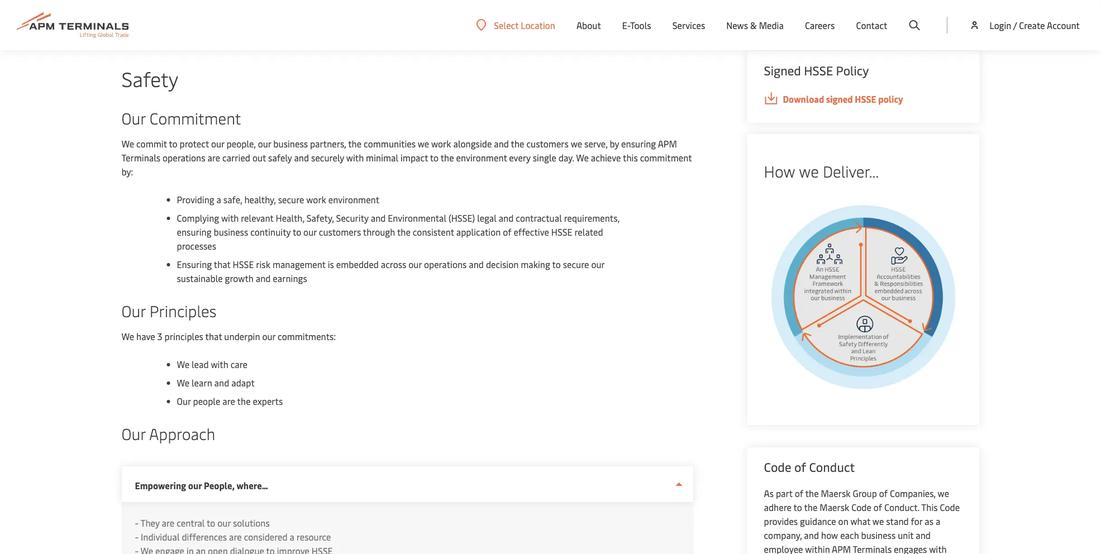Task type: vqa. For each thing, say whether or not it's contained in the screenshot.
'Simply'
no



Task type: locate. For each thing, give the bounding box(es) containing it.
with inside complying with relevant health, safety, security and environmental (hsse) legal and contractual requirements, ensuring business continuity to our customers through the consistent application of effective hsse related processes
[[221, 212, 239, 224]]

operations down the consistent
[[424, 258, 467, 270]]

to right making
[[552, 258, 561, 270]]

adhere
[[764, 501, 792, 513]]

e-tools button
[[622, 0, 651, 50]]

hsse
[[804, 62, 833, 78], [855, 93, 876, 105], [551, 226, 572, 238], [233, 258, 254, 270]]

0 vertical spatial ensuring
[[621, 138, 656, 150]]

0 vertical spatial work
[[431, 138, 451, 150]]

1 vertical spatial -
[[135, 531, 139, 543]]

we left learn
[[177, 377, 189, 389]]

we left have
[[122, 330, 134, 342]]

complying with relevant health, safety, security and environmental (hsse) legal and contractual requirements, ensuring business continuity to our customers through the consistent application of effective hsse related processes
[[177, 212, 620, 252]]

code
[[764, 459, 791, 475], [852, 501, 872, 513], [940, 501, 960, 513]]

operations inside we commit to protect our people, our business partners, the communities we work alongside and the customers we serve, by ensuring apm terminals operations are carried out safely and securely with minimal impact to the environment every single day. we achieve this commitment by:
[[163, 152, 205, 164]]

1 vertical spatial a
[[936, 515, 940, 527]]

to up the differences
[[207, 517, 215, 529]]

safe,
[[223, 194, 242, 206]]

of left conduct
[[794, 459, 806, 475]]

about
[[577, 19, 601, 31]]

with up we learn and adapt
[[211, 358, 228, 370]]

0 vertical spatial operations
[[163, 152, 205, 164]]

0 horizontal spatial apm
[[658, 138, 677, 150]]

business up safely
[[273, 138, 308, 150]]

0 vertical spatial business
[[273, 138, 308, 150]]

and right the legal
[[499, 212, 514, 224]]

0 horizontal spatial operations
[[163, 152, 205, 164]]

our left approach in the left bottom of the page
[[122, 423, 146, 444]]

ensuring up "processes"
[[177, 226, 212, 238]]

0 horizontal spatial ensuring
[[177, 226, 212, 238]]

we right how
[[799, 160, 819, 181]]

lead
[[192, 358, 209, 370]]

2 vertical spatial a
[[290, 531, 294, 543]]

a left the resource
[[290, 531, 294, 543]]

of
[[503, 226, 512, 238], [794, 459, 806, 475], [795, 487, 803, 499], [879, 487, 888, 499], [874, 501, 882, 513]]

2 horizontal spatial business
[[861, 529, 896, 541]]

our left people,
[[188, 480, 202, 492]]

the down alongside
[[441, 152, 454, 164]]

1 vertical spatial apm
[[832, 543, 851, 554]]

provides
[[764, 515, 798, 527]]

employee
[[764, 543, 803, 554]]

code up what
[[852, 501, 872, 513]]

the up "guidance"
[[804, 501, 818, 513]]

and up environment every
[[494, 138, 509, 150]]

processes
[[177, 240, 216, 252]]

1 horizontal spatial apm
[[832, 543, 851, 554]]

communities
[[364, 138, 416, 150]]

our up have
[[122, 300, 146, 321]]

differences
[[182, 531, 227, 543]]

terminals
[[122, 152, 160, 164], [853, 543, 892, 554]]

a
[[217, 194, 221, 206], [936, 515, 940, 527], [290, 531, 294, 543]]

on
[[838, 515, 848, 527]]

hsse image
[[764, 198, 963, 397]]

our right across
[[409, 258, 422, 270]]

and left decision
[[469, 258, 484, 270]]

news & media button
[[726, 0, 784, 50]]

adapt
[[231, 377, 255, 389]]

hsse down contractual
[[551, 226, 572, 238]]

to down health,
[[293, 226, 301, 238]]

our left people
[[177, 395, 191, 407]]

1 horizontal spatial secure
[[563, 258, 589, 270]]

sustainable growth
[[177, 272, 254, 284]]

secure down related
[[563, 258, 589, 270]]

1 horizontal spatial a
[[290, 531, 294, 543]]

select location button
[[476, 19, 555, 31]]

careers button
[[805, 0, 835, 50]]

services
[[672, 19, 705, 31]]

and down risk
[[256, 272, 271, 284]]

a left safe,
[[217, 194, 221, 206]]

business down what
[[861, 529, 896, 541]]

this
[[623, 152, 638, 164]]

part
[[776, 487, 793, 499]]

our
[[211, 138, 224, 150], [258, 138, 271, 150], [303, 226, 317, 238], [409, 258, 422, 270], [591, 258, 605, 270], [262, 330, 276, 342], [188, 480, 202, 492], [217, 517, 231, 529]]

maersk
[[821, 487, 851, 499], [820, 501, 849, 513]]

ensuring
[[621, 138, 656, 150], [177, 226, 212, 238]]

business down relevant
[[214, 226, 248, 238]]

1 - from the top
[[135, 517, 139, 529]]

0 vertical spatial terminals
[[122, 152, 160, 164]]

business
[[273, 138, 308, 150], [214, 226, 248, 238], [861, 529, 896, 541]]

about button
[[577, 0, 601, 50]]

serve, by
[[584, 138, 619, 150]]

to left protect
[[169, 138, 177, 150]]

we learn and adapt
[[177, 377, 255, 389]]

1 vertical spatial terminals
[[853, 543, 892, 554]]

work
[[431, 138, 451, 150], [306, 194, 326, 206]]

are inside we commit to protect our people, our business partners, the communities we work alongside and the customers we serve, by ensuring apm terminals operations are carried out safely and securely with minimal impact to the environment every single day. we achieve this commitment by:
[[208, 152, 220, 164]]

we left commit at the top of page
[[122, 138, 134, 150]]

to inside - they are central to our solutions - individual differences are considered a resource
[[207, 517, 215, 529]]

effective
[[514, 226, 549, 238]]

terminals down commit at the top of page
[[122, 152, 160, 164]]

hsse left risk
[[233, 258, 254, 270]]

1 vertical spatial that
[[205, 330, 222, 342]]

login
[[990, 19, 1011, 31]]

legal
[[477, 212, 497, 224]]

terminals down each
[[853, 543, 892, 554]]

we right companies,
[[938, 487, 949, 499]]

conduct
[[809, 459, 855, 475]]

ensuring up this
[[621, 138, 656, 150]]

of down group
[[874, 501, 882, 513]]

a right as
[[936, 515, 940, 527]]

0 horizontal spatial a
[[217, 194, 221, 206]]

- left individual
[[135, 531, 139, 543]]

we have 3 principles that underpin our commitments:
[[122, 330, 338, 342]]

of left effective
[[503, 226, 512, 238]]

group
[[853, 487, 877, 499]]

this
[[921, 501, 938, 513]]

1 horizontal spatial terminals
[[853, 543, 892, 554]]

our inside empowering our people, where… dropdown button
[[188, 480, 202, 492]]

related
[[575, 226, 603, 238]]

0 horizontal spatial terminals
[[122, 152, 160, 164]]

1 vertical spatial with
[[221, 212, 239, 224]]

of inside complying with relevant health, safety, security and environmental (hsse) legal and contractual requirements, ensuring business continuity to our customers through the consistent application of effective hsse related processes
[[503, 226, 512, 238]]

are right people
[[223, 395, 235, 407]]

our for our people are the experts
[[177, 395, 191, 407]]

0 horizontal spatial business
[[214, 226, 248, 238]]

that up sustainable growth
[[214, 258, 231, 270]]

0 vertical spatial apm
[[658, 138, 677, 150]]

and right learn
[[214, 377, 229, 389]]

secure up health,
[[278, 194, 304, 206]]

2 vertical spatial with
[[211, 358, 228, 370]]

login / create account
[[990, 19, 1080, 31]]

that up we lead with care
[[205, 330, 222, 342]]

principles
[[165, 330, 203, 342]]

1 horizontal spatial work
[[431, 138, 451, 150]]

create
[[1019, 19, 1045, 31]]

to inside complying with relevant health, safety, security and environmental (hsse) legal and contractual requirements, ensuring business continuity to our customers through the consistent application of effective hsse related processes
[[293, 226, 301, 238]]

that inside ensuring that hsse risk management is embedded across our operations and decision making to secure our sustainable growth and earnings
[[214, 258, 231, 270]]

0 horizontal spatial work
[[306, 194, 326, 206]]

safety
[[122, 65, 178, 92]]

maersk down conduct
[[821, 487, 851, 499]]

1 vertical spatial secure
[[563, 258, 589, 270]]

empowering
[[135, 480, 186, 492]]

our commitment
[[122, 107, 241, 128]]

tools
[[630, 19, 651, 31]]

0 horizontal spatial code
[[764, 459, 791, 475]]

and down as
[[916, 529, 931, 541]]

1 vertical spatial work
[[306, 194, 326, 206]]

secure
[[278, 194, 304, 206], [563, 258, 589, 270]]

apm
[[658, 138, 677, 150], [832, 543, 851, 554]]

apm inside as part of the maersk group of companies, we adhere to the maersk code of conduct. this code provides guidance on what we stand for as a company, and how each business unit and employee within apm terminals engages
[[832, 543, 851, 554]]

apm up commitment
[[658, 138, 677, 150]]

0 vertical spatial that
[[214, 258, 231, 270]]

the down the adapt
[[237, 395, 251, 407]]

apm down each
[[832, 543, 851, 554]]

and
[[494, 138, 509, 150], [294, 152, 309, 164], [371, 212, 386, 224], [499, 212, 514, 224], [469, 258, 484, 270], [256, 272, 271, 284], [214, 377, 229, 389], [804, 529, 819, 541], [916, 529, 931, 541]]

code right this
[[940, 501, 960, 513]]

a inside as part of the maersk group of companies, we adhere to the maersk code of conduct. this code provides guidance on what we stand for as a company, and how each business unit and employee within apm terminals engages
[[936, 515, 940, 527]]

1 horizontal spatial business
[[273, 138, 308, 150]]

download signed hsse policy link
[[764, 92, 963, 106]]

1 vertical spatial ensuring
[[177, 226, 212, 238]]

operations down protect
[[163, 152, 205, 164]]

1 vertical spatial operations
[[424, 258, 467, 270]]

we right what
[[873, 515, 884, 527]]

to right adhere
[[794, 501, 802, 513]]

experts
[[253, 395, 283, 407]]

work up safety,
[[306, 194, 326, 206]]

maersk up on
[[820, 501, 849, 513]]

how we deliver...
[[764, 160, 879, 181]]

we left 'lead'
[[177, 358, 189, 370]]

0 vertical spatial a
[[217, 194, 221, 206]]

our for our commitment
[[122, 107, 146, 128]]

are left carried
[[208, 152, 220, 164]]

the
[[348, 138, 362, 150], [511, 138, 524, 150], [441, 152, 454, 164], [397, 226, 411, 238], [237, 395, 251, 407], [805, 487, 819, 499], [804, 501, 818, 513]]

&
[[750, 19, 757, 31]]

2 vertical spatial business
[[861, 529, 896, 541]]

our down safety,
[[303, 226, 317, 238]]

1 horizontal spatial ensuring
[[621, 138, 656, 150]]

our up the differences
[[217, 517, 231, 529]]

to
[[169, 138, 177, 150], [430, 152, 439, 164], [293, 226, 301, 238], [552, 258, 561, 270], [794, 501, 802, 513], [207, 517, 215, 529]]

our for our approach
[[122, 423, 146, 444]]

1 vertical spatial business
[[214, 226, 248, 238]]

commitment
[[150, 107, 241, 128]]

achieve
[[591, 152, 621, 164]]

continuity
[[250, 226, 291, 238]]

0 horizontal spatial secure
[[278, 194, 304, 206]]

our down related
[[591, 258, 605, 270]]

with down safe,
[[221, 212, 239, 224]]

with left minimal
[[346, 152, 364, 164]]

work inside we commit to protect our people, our business partners, the communities we work alongside and the customers we serve, by ensuring apm terminals operations are carried out safely and securely with minimal impact to the environment every single day. we achieve this commitment by:
[[431, 138, 451, 150]]

policy
[[836, 62, 869, 78]]

1 horizontal spatial operations
[[424, 258, 467, 270]]

0 vertical spatial with
[[346, 152, 364, 164]]

2 horizontal spatial a
[[936, 515, 940, 527]]

work left alongside
[[431, 138, 451, 150]]

risk
[[256, 258, 270, 270]]

contact
[[856, 19, 887, 31]]

careers
[[805, 19, 835, 31]]

the down environmental
[[397, 226, 411, 238]]

- left they
[[135, 517, 139, 529]]

operations
[[163, 152, 205, 164], [424, 258, 467, 270]]

0 vertical spatial -
[[135, 517, 139, 529]]

our up commit at the top of page
[[122, 107, 146, 128]]

our people are the experts
[[177, 395, 285, 407]]

code up the part
[[764, 459, 791, 475]]

complying
[[177, 212, 219, 224]]

our approach
[[122, 423, 215, 444]]



Task type: describe. For each thing, give the bounding box(es) containing it.
we right 'day.'
[[576, 152, 589, 164]]

we up 'day.'
[[571, 138, 582, 150]]

customers
[[527, 138, 569, 150]]

people
[[193, 395, 220, 407]]

resource
[[297, 531, 331, 543]]

relevant
[[241, 212, 274, 224]]

as part of the maersk group of companies, we adhere to the maersk code of conduct. this code provides guidance on what we stand for as a company, and how each business unit and employee within apm terminals engages 
[[764, 487, 961, 554]]

where…
[[237, 480, 268, 492]]

and up customers through
[[371, 212, 386, 224]]

0 vertical spatial maersk
[[821, 487, 851, 499]]

to inside ensuring that hsse risk management is embedded across our operations and decision making to secure our sustainable growth and earnings
[[552, 258, 561, 270]]

we for we have 3 principles that underpin our commitments:
[[122, 330, 134, 342]]

signed
[[764, 62, 801, 78]]

account
[[1047, 19, 1080, 31]]

our inside complying with relevant health, safety, security and environmental (hsse) legal and contractual requirements, ensuring business continuity to our customers through the consistent application of effective hsse related processes
[[303, 226, 317, 238]]

they
[[141, 517, 160, 529]]

companies,
[[890, 487, 936, 499]]

are down solutions
[[229, 531, 242, 543]]

environmental
[[388, 212, 446, 224]]

2 horizontal spatial code
[[940, 501, 960, 513]]

the down "code of conduct"
[[805, 487, 819, 499]]

consistent
[[413, 226, 454, 238]]

our up carried
[[211, 138, 224, 150]]

terminals inside as part of the maersk group of companies, we adhere to the maersk code of conduct. this code provides guidance on what we stand for as a company, and how each business unit and employee within apm terminals engages
[[853, 543, 892, 554]]

select location
[[494, 19, 555, 31]]

1 horizontal spatial code
[[852, 501, 872, 513]]

earnings
[[273, 272, 307, 284]]

signed
[[826, 93, 853, 105]]

our right underpin
[[262, 330, 276, 342]]

/
[[1013, 19, 1017, 31]]

solutions
[[233, 517, 270, 529]]

our for our principles
[[122, 300, 146, 321]]

is
[[328, 258, 334, 270]]

news & media
[[726, 19, 784, 31]]

conduct.
[[884, 501, 920, 513]]

stand
[[886, 515, 909, 527]]

are up individual
[[162, 517, 174, 529]]

login / create account link
[[969, 0, 1080, 50]]

and right safely
[[294, 152, 309, 164]]

location
[[521, 19, 555, 31]]

secure inside ensuring that hsse risk management is embedded across our operations and decision making to secure our sustainable growth and earnings
[[563, 258, 589, 270]]

we up impact
[[418, 138, 429, 150]]

people,
[[204, 480, 235, 492]]

a inside - they are central to our solutions - individual differences are considered a resource
[[290, 531, 294, 543]]

our inside - they are central to our solutions - individual differences are considered a resource
[[217, 517, 231, 529]]

as
[[764, 487, 774, 499]]

- they are central to our solutions - individual differences are considered a resource
[[135, 517, 331, 543]]

to right impact
[[430, 152, 439, 164]]

download
[[783, 93, 824, 105]]

protect
[[180, 138, 209, 150]]

safely
[[268, 152, 292, 164]]

policy
[[878, 93, 903, 105]]

signed hsse policy
[[764, 62, 869, 78]]

healthy,
[[244, 194, 276, 206]]

people,
[[227, 138, 256, 150]]

health,
[[276, 212, 304, 224]]

to inside as part of the maersk group of companies, we adhere to the maersk code of conduct. this code provides guidance on what we stand for as a company, and how each business unit and employee within apm terminals engages
[[794, 501, 802, 513]]

terminals inside we commit to protect our people, our business partners, the communities we work alongside and the customers we serve, by ensuring apm terminals operations are carried out safely and securely with minimal impact to the environment every single day. we achieve this commitment by:
[[122, 152, 160, 164]]

environment
[[328, 194, 379, 206]]

carried
[[222, 152, 250, 164]]

operations inside ensuring that hsse risk management is embedded across our operations and decision making to secure our sustainable growth and earnings
[[424, 258, 467, 270]]

requirements,
[[564, 212, 620, 224]]

application
[[456, 226, 501, 238]]

hsse inside complying with relevant health, safety, security and environmental (hsse) legal and contractual requirements, ensuring business continuity to our customers through the consistent application of effective hsse related processes
[[551, 226, 572, 238]]

commitment
[[640, 152, 692, 164]]

our up out
[[258, 138, 271, 150]]

across
[[381, 258, 406, 270]]

with inside we commit to protect our people, our business partners, the communities we work alongside and the customers we serve, by ensuring apm terminals operations are carried out safely and securely with minimal impact to the environment every single day. we achieve this commitment by:
[[346, 152, 364, 164]]

central
[[177, 517, 205, 529]]

of right the part
[[795, 487, 803, 499]]

individual
[[141, 531, 180, 543]]

security
[[336, 212, 369, 224]]

hsse left policy
[[855, 93, 876, 105]]

ensuring inside complying with relevant health, safety, security and environmental (hsse) legal and contractual requirements, ensuring business continuity to our customers through the consistent application of effective hsse related processes
[[177, 226, 212, 238]]

guidance
[[800, 515, 836, 527]]

what
[[851, 515, 871, 527]]

company,
[[764, 529, 802, 541]]

out
[[252, 152, 266, 164]]

code of conduct
[[764, 459, 855, 475]]

providing
[[177, 194, 214, 206]]

decision
[[486, 258, 519, 270]]

customers through
[[319, 226, 395, 238]]

empowering our people, where… button
[[122, 467, 694, 502]]

impact
[[401, 152, 428, 164]]

business inside complying with relevant health, safety, security and environmental (hsse) legal and contractual requirements, ensuring business continuity to our customers through the consistent application of effective hsse related processes
[[214, 226, 248, 238]]

1 vertical spatial maersk
[[820, 501, 849, 513]]

we for we learn and adapt
[[177, 377, 189, 389]]

e-
[[622, 19, 630, 31]]

unit
[[898, 529, 914, 541]]

apm inside we commit to protect our people, our business partners, the communities we work alongside and the customers we serve, by ensuring apm terminals operations are carried out safely and securely with minimal impact to the environment every single day. we achieve this commitment by:
[[658, 138, 677, 150]]

how
[[821, 529, 838, 541]]

making
[[521, 258, 550, 270]]

as
[[925, 515, 934, 527]]

hsse inside ensuring that hsse risk management is embedded across our operations and decision making to secure our sustainable growth and earnings
[[233, 258, 254, 270]]

within
[[805, 543, 830, 554]]

we lead with care
[[177, 358, 250, 370]]

select
[[494, 19, 519, 31]]

and up "within" in the bottom right of the page
[[804, 529, 819, 541]]

underpin
[[224, 330, 260, 342]]

learn
[[192, 377, 212, 389]]

hsse up download
[[804, 62, 833, 78]]

we for we lead with care
[[177, 358, 189, 370]]

care
[[231, 358, 248, 370]]

principles
[[150, 300, 216, 321]]

contractual
[[516, 212, 562, 224]]

of right group
[[879, 487, 888, 499]]

single
[[533, 152, 556, 164]]

we commit to protect our people, our business partners, the communities we work alongside and the customers we serve, by ensuring apm terminals operations are carried out safely and securely with minimal impact to the environment every single day. we achieve this commitment by:
[[122, 138, 692, 178]]

download signed hsse policy
[[783, 93, 903, 105]]

business inside we commit to protect our people, our business partners, the communities we work alongside and the customers we serve, by ensuring apm terminals operations are carried out safely and securely with minimal impact to the environment every single day. we achieve this commitment by:
[[273, 138, 308, 150]]

the inside complying with relevant health, safety, security and environmental (hsse) legal and contractual requirements, ensuring business continuity to our customers through the consistent application of effective hsse related processes
[[397, 226, 411, 238]]

providing a safe, healthy, secure work environment
[[177, 194, 381, 206]]

ensuring that hsse risk management is embedded across our operations and decision making to secure our sustainable growth and earnings
[[177, 258, 605, 284]]

business inside as part of the maersk group of companies, we adhere to the maersk code of conduct. this code provides guidance on what we stand for as a company, and how each business unit and employee within apm terminals engages
[[861, 529, 896, 541]]

ensuring inside we commit to protect our people, our business partners, the communities we work alongside and the customers we serve, by ensuring apm terminals operations are carried out safely and securely with minimal impact to the environment every single day. we achieve this commitment by:
[[621, 138, 656, 150]]

how
[[764, 160, 795, 181]]

2 - from the top
[[135, 531, 139, 543]]

we for we commit to protect our people, our business partners, the communities we work alongside and the customers we serve, by ensuring apm terminals operations are carried out safely and securely with minimal impact to the environment every single day. we achieve this commitment by:
[[122, 138, 134, 150]]

for
[[911, 515, 923, 527]]

empowering our people, where…
[[135, 480, 268, 492]]

the up environment every
[[511, 138, 524, 150]]

the right partners,
[[348, 138, 362, 150]]

(hsse)
[[449, 212, 475, 224]]

0 vertical spatial secure
[[278, 194, 304, 206]]

securely
[[311, 152, 344, 164]]



